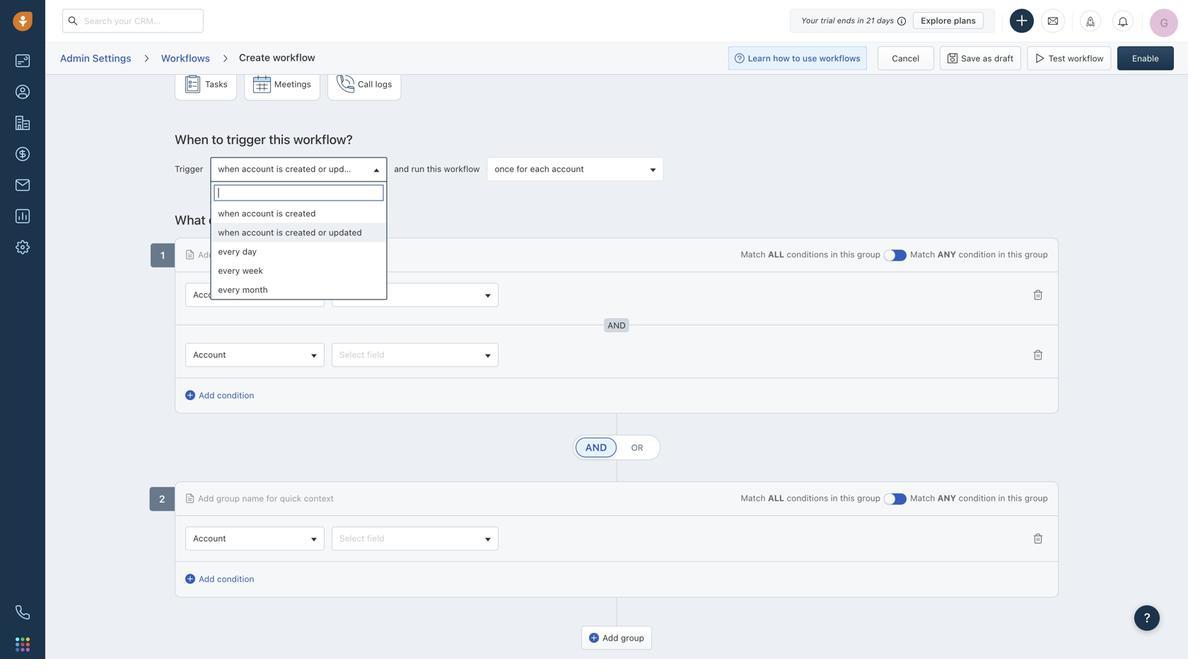 Task type: locate. For each thing, give the bounding box(es) containing it.
1 add group name for quick context from the top
[[198, 250, 334, 260]]

settings
[[92, 52, 131, 64]]

should
[[273, 213, 312, 228]]

every week
[[218, 266, 263, 276]]

day
[[242, 247, 257, 257]]

meetings button
[[244, 68, 320, 101]]

0 horizontal spatial workflow
[[273, 51, 315, 63]]

select field button
[[332, 283, 499, 307], [332, 343, 499, 367], [332, 527, 499, 551]]

3 created from the top
[[285, 228, 316, 238]]

all
[[768, 250, 784, 260], [768, 494, 784, 504]]

quick
[[280, 250, 301, 260], [280, 494, 301, 504]]

1 updated from the top
[[329, 164, 362, 174]]

0 vertical spatial select
[[339, 290, 365, 300]]

None search field
[[214, 185, 384, 201]]

0 vertical spatial name
[[242, 250, 264, 260]]

1 every from the top
[[218, 247, 240, 257]]

2 vertical spatial select
[[339, 534, 365, 544]]

is up when account is created or updated option
[[276, 209, 283, 219]]

workflow for test workflow
[[1068, 53, 1104, 63]]

0 vertical spatial select field
[[339, 290, 384, 300]]

2 vertical spatial for
[[266, 494, 277, 504]]

group
[[175, 68, 1059, 108]]

2 select field from the top
[[339, 350, 384, 360]]

3 select field button from the top
[[332, 527, 499, 551]]

plans
[[954, 16, 976, 25]]

1 vertical spatial select
[[339, 350, 365, 360]]

workflow right test at the right top
[[1068, 53, 1104, 63]]

match any condition in this group
[[910, 250, 1048, 260], [910, 494, 1048, 504]]

condition
[[959, 250, 996, 260], [217, 391, 254, 401], [959, 494, 996, 504], [217, 575, 254, 585]]

2 vertical spatial every
[[218, 285, 240, 295]]

field for third account button from the top the select field button
[[367, 534, 384, 544]]

when account is created or updated down when account is created "option"
[[218, 228, 362, 238]]

admin settings link
[[59, 47, 132, 69]]

is
[[276, 164, 283, 174], [276, 209, 283, 219], [276, 228, 283, 238]]

call
[[358, 79, 373, 89]]

0 vertical spatial any
[[937, 250, 956, 260]]

when inside when account is created or updated option
[[218, 228, 239, 238]]

add condition
[[199, 391, 254, 401], [199, 575, 254, 585]]

every
[[218, 247, 240, 257], [218, 266, 240, 276], [218, 285, 240, 295]]

1 account from the top
[[193, 290, 226, 300]]

every left day
[[218, 247, 240, 257]]

account button
[[185, 283, 325, 307], [185, 343, 325, 367], [185, 527, 325, 551]]

1 vertical spatial updated
[[329, 228, 362, 238]]

0 vertical spatial conditions
[[209, 213, 269, 228]]

0 vertical spatial context
[[304, 250, 334, 260]]

test workflow
[[1048, 53, 1104, 63]]

0 vertical spatial when
[[218, 164, 239, 174]]

1 vertical spatial all
[[768, 494, 784, 504]]

1 select field button from the top
[[332, 283, 499, 307]]

2 vertical spatial or
[[631, 443, 643, 453]]

tasks
[[205, 79, 228, 89]]

1 vertical spatial account
[[193, 350, 226, 360]]

field for the select field button corresponding to first account button from the top
[[367, 290, 384, 300]]

add
[[198, 250, 214, 260], [199, 391, 215, 401], [198, 494, 214, 504], [199, 575, 215, 585], [603, 633, 618, 643]]

any
[[937, 250, 956, 260], [937, 494, 956, 504]]

when down to
[[218, 164, 239, 174]]

add condition link
[[185, 389, 254, 402], [185, 573, 254, 586]]

1 vertical spatial any
[[937, 494, 956, 504]]

0 vertical spatial for
[[517, 164, 528, 174]]

every down every day
[[218, 266, 240, 276]]

created for list box containing when account is created
[[285, 209, 316, 219]]

2 when from the top
[[218, 209, 239, 219]]

all for third account button from the top the select field button
[[768, 494, 784, 504]]

every week option
[[211, 261, 386, 280]]

is down the when account is created
[[276, 228, 283, 238]]

every for every day
[[218, 247, 240, 257]]

group inside button
[[621, 633, 644, 643]]

add group
[[603, 633, 644, 643]]

1 vertical spatial match any condition in this group
[[910, 494, 1048, 504]]

3 is from the top
[[276, 228, 283, 238]]

1 vertical spatial add condition link
[[185, 573, 254, 586]]

add group name for quick context
[[198, 250, 334, 260], [198, 494, 334, 504]]

list box containing when account is created
[[211, 204, 386, 299]]

add inside button
[[603, 633, 618, 643]]

1 any from the top
[[937, 250, 956, 260]]

2 vertical spatial created
[[285, 228, 316, 238]]

created inside "option"
[[285, 209, 316, 219]]

when for when account is created "option"
[[218, 209, 239, 219]]

1 vertical spatial field
[[367, 350, 384, 360]]

name for third account button from the top
[[242, 494, 264, 504]]

created inside dropdown button
[[285, 164, 316, 174]]

0 vertical spatial created
[[285, 164, 316, 174]]

1 is from the top
[[276, 164, 283, 174]]

and
[[394, 164, 409, 174], [585, 442, 607, 454], [587, 443, 605, 453]]

2 any from the top
[[937, 494, 956, 504]]

enable button
[[1117, 46, 1174, 70]]

1 account button from the top
[[185, 283, 325, 307]]

1 vertical spatial account button
[[185, 343, 325, 367]]

21
[[866, 16, 875, 25]]

2 when account is created or updated from the top
[[218, 228, 362, 238]]

when inside when account is created "option"
[[218, 209, 239, 219]]

match
[[741, 250, 766, 260], [910, 250, 935, 260], [741, 494, 766, 504], [910, 494, 935, 504]]

0 vertical spatial add condition
[[199, 391, 254, 401]]

0 vertical spatial is
[[276, 164, 283, 174]]

2 select field button from the top
[[332, 343, 499, 367]]

or inside dropdown button
[[318, 164, 326, 174]]

1 vertical spatial select field button
[[332, 343, 499, 367]]

updated down workflow?
[[329, 164, 362, 174]]

account inside button
[[552, 164, 584, 174]]

2 account from the top
[[193, 350, 226, 360]]

is down when to trigger this workflow? on the top of the page
[[276, 164, 283, 174]]

2 vertical spatial account button
[[185, 527, 325, 551]]

created
[[285, 164, 316, 174], [285, 209, 316, 219], [285, 228, 316, 238]]

in
[[857, 16, 864, 25], [831, 250, 838, 260], [998, 250, 1005, 260], [831, 494, 838, 504], [998, 494, 1005, 504]]

1 match all conditions in this group from the top
[[741, 250, 881, 260]]

is inside "option"
[[276, 209, 283, 219]]

0 vertical spatial add group name for quick context
[[198, 250, 334, 260]]

2 vertical spatial select field button
[[332, 527, 499, 551]]

select field for second account button from the top the select field button
[[339, 350, 384, 360]]

select field for third account button from the top the select field button
[[339, 534, 384, 544]]

list box
[[211, 204, 386, 299]]

workflow left once
[[444, 164, 480, 174]]

0 vertical spatial match any condition in this group
[[910, 250, 1048, 260]]

0 vertical spatial select field button
[[332, 283, 499, 307]]

2 all from the top
[[768, 494, 784, 504]]

1 vertical spatial name
[[242, 494, 264, 504]]

0 vertical spatial updated
[[329, 164, 362, 174]]

every down every week
[[218, 285, 240, 295]]

when
[[218, 164, 239, 174], [218, 209, 239, 219], [218, 228, 239, 238]]

updated inside option
[[329, 228, 362, 238]]

group
[[857, 250, 881, 260], [1025, 250, 1048, 260], [216, 250, 240, 260], [857, 494, 881, 504], [1025, 494, 1048, 504], [216, 494, 240, 504], [621, 633, 644, 643]]

1 vertical spatial is
[[276, 209, 283, 219]]

1 select field from the top
[[339, 290, 384, 300]]

conditions
[[209, 213, 269, 228], [787, 250, 828, 260], [787, 494, 828, 504]]

2 vertical spatial account
[[193, 534, 226, 544]]

field
[[367, 290, 384, 300], [367, 350, 384, 360], [367, 534, 384, 544]]

every for every week
[[218, 266, 240, 276]]

select
[[339, 290, 365, 300], [339, 350, 365, 360], [339, 534, 365, 544]]

workflows link
[[160, 47, 211, 69]]

3 every from the top
[[218, 285, 240, 295]]

2 add condition from the top
[[199, 575, 254, 585]]

name for first account button from the top
[[242, 250, 264, 260]]

call logs button
[[327, 68, 401, 101]]

2 is from the top
[[276, 209, 283, 219]]

0 vertical spatial match all conditions in this group
[[741, 250, 881, 260]]

workflow up meetings
[[273, 51, 315, 63]]

workflow for create workflow
[[273, 51, 315, 63]]

updated
[[329, 164, 362, 174], [329, 228, 362, 238]]

conditions for third account button from the top the select field button
[[787, 494, 828, 504]]

2 name from the top
[[242, 494, 264, 504]]

1 field from the top
[[367, 290, 384, 300]]

select field for the select field button corresponding to first account button from the top
[[339, 290, 384, 300]]

trigger
[[175, 164, 203, 174]]

1 quick from the top
[[280, 250, 301, 260]]

account
[[242, 164, 274, 174], [552, 164, 584, 174], [242, 209, 274, 219], [242, 228, 274, 238]]

1 vertical spatial quick
[[280, 494, 301, 504]]

any for third account button from the top the select field button
[[937, 494, 956, 504]]

when up every day
[[218, 228, 239, 238]]

2 vertical spatial select field
[[339, 534, 384, 544]]

1 created from the top
[[285, 164, 316, 174]]

admin
[[60, 52, 90, 64]]

2 add group name for quick context from the top
[[198, 494, 334, 504]]

0 vertical spatial account
[[193, 290, 226, 300]]

1 add condition from the top
[[199, 391, 254, 401]]

account inside option
[[242, 228, 274, 238]]

0 vertical spatial every
[[218, 247, 240, 257]]

select field
[[339, 290, 384, 300], [339, 350, 384, 360], [339, 534, 384, 544]]

0 vertical spatial when account is created or updated
[[218, 164, 362, 174]]

or
[[318, 164, 326, 174], [318, 228, 326, 238], [631, 443, 643, 453]]

meetings
[[274, 79, 311, 89]]

cancel
[[892, 53, 919, 63]]

2 updated from the top
[[329, 228, 362, 238]]

test
[[1048, 53, 1065, 63]]

1 vertical spatial when
[[218, 209, 239, 219]]

3 account button from the top
[[185, 527, 325, 551]]

1 vertical spatial match all conditions in this group
[[741, 494, 881, 504]]

1 vertical spatial created
[[285, 209, 316, 219]]

is inside option
[[276, 228, 283, 238]]

2 every from the top
[[218, 266, 240, 276]]

phone element
[[8, 599, 37, 627]]

3 when from the top
[[218, 228, 239, 238]]

for for third account button from the top the select field button
[[266, 494, 277, 504]]

add group button
[[581, 626, 652, 650]]

1 context from the top
[[304, 250, 334, 260]]

1 vertical spatial context
[[304, 494, 334, 504]]

when account is created or updated down when to trigger this workflow? on the top of the page
[[218, 164, 362, 174]]

when account is created or updated
[[218, 164, 362, 174], [218, 228, 362, 238]]

1 vertical spatial every
[[218, 266, 240, 276]]

created down workflow?
[[285, 164, 316, 174]]

0 vertical spatial field
[[367, 290, 384, 300]]

1 when from the top
[[218, 164, 239, 174]]

name
[[242, 250, 264, 260], [242, 494, 264, 504]]

1 vertical spatial select field
[[339, 350, 384, 360]]

2 horizontal spatial workflow
[[1068, 53, 1104, 63]]

when for when account is created or updated option
[[218, 228, 239, 238]]

workflow inside test workflow button
[[1068, 53, 1104, 63]]

1 when account is created or updated from the top
[[218, 164, 362, 174]]

2 field from the top
[[367, 350, 384, 360]]

once
[[495, 164, 514, 174]]

0 vertical spatial or
[[318, 164, 326, 174]]

match all conditions in this group for first account button from the top
[[741, 250, 881, 260]]

0 vertical spatial add condition link
[[185, 389, 254, 402]]

1 vertical spatial add condition
[[199, 575, 254, 585]]

1 all from the top
[[768, 250, 784, 260]]

context
[[304, 250, 334, 260], [304, 494, 334, 504]]

2 quick from the top
[[280, 494, 301, 504]]

explore plans
[[921, 16, 976, 25]]

2 select from the top
[[339, 350, 365, 360]]

0 vertical spatial account button
[[185, 283, 325, 307]]

1 vertical spatial or
[[318, 228, 326, 238]]

account inside dropdown button
[[242, 164, 274, 174]]

2 vertical spatial conditions
[[787, 494, 828, 504]]

1 vertical spatial for
[[266, 250, 277, 260]]

for
[[517, 164, 528, 174], [266, 250, 277, 260], [266, 494, 277, 504]]

workflow
[[273, 51, 315, 63], [1068, 53, 1104, 63], [444, 164, 480, 174]]

and link
[[576, 438, 617, 458], [576, 438, 617, 458]]

phone image
[[16, 606, 30, 620]]

match all conditions in this group
[[741, 250, 881, 260], [741, 494, 881, 504]]

1 vertical spatial add group name for quick context
[[198, 494, 334, 504]]

3 field from the top
[[367, 534, 384, 544]]

created for when account is created or updated dropdown button
[[285, 164, 316, 174]]

2 match any condition in this group from the top
[[910, 494, 1048, 504]]

2 match all conditions in this group from the top
[[741, 494, 881, 504]]

1 vertical spatial when account is created or updated
[[218, 228, 362, 238]]

account inside "option"
[[242, 209, 274, 219]]

2 vertical spatial when
[[218, 228, 239, 238]]

match all conditions in this group for third account button from the top
[[741, 494, 881, 504]]

tasks button
[[175, 68, 237, 101]]

2 vertical spatial field
[[367, 534, 384, 544]]

as
[[983, 53, 992, 63]]

when right what
[[218, 209, 239, 219]]

1 vertical spatial conditions
[[787, 250, 828, 260]]

0 vertical spatial all
[[768, 250, 784, 260]]

2 vertical spatial is
[[276, 228, 283, 238]]

conditions for the select field button corresponding to first account button from the top
[[787, 250, 828, 260]]

1 name from the top
[[242, 250, 264, 260]]

this
[[269, 132, 290, 147], [427, 164, 441, 174], [840, 250, 855, 260], [1008, 250, 1022, 260], [840, 494, 855, 504], [1008, 494, 1022, 504]]

updated down when account is created "option"
[[329, 228, 362, 238]]

0 vertical spatial quick
[[280, 250, 301, 260]]

2 created from the top
[[285, 209, 316, 219]]

3 select field from the top
[[339, 534, 384, 544]]

1 match any condition in this group from the top
[[910, 250, 1048, 260]]

what conditions should be met?
[[175, 213, 362, 228]]

created up when account is created or updated option
[[285, 209, 316, 219]]

created up every day option
[[285, 228, 316, 238]]

account
[[193, 290, 226, 300], [193, 350, 226, 360], [193, 534, 226, 544]]



Task type: describe. For each thing, give the bounding box(es) containing it.
be
[[315, 213, 330, 228]]

is for when account is created or updated option
[[276, 228, 283, 238]]

any for the select field button corresponding to first account button from the top
[[937, 250, 956, 260]]

workflow?
[[293, 132, 353, 147]]

save
[[961, 53, 980, 63]]

when
[[175, 132, 209, 147]]

trial
[[821, 16, 835, 25]]

what
[[175, 213, 206, 228]]

2 add condition link from the top
[[185, 573, 254, 586]]

when account is created or updated inside when account is created or updated option
[[218, 228, 362, 238]]

met?
[[333, 213, 362, 228]]

your trial ends in 21 days
[[801, 16, 894, 25]]

days
[[877, 16, 894, 25]]

is inside dropdown button
[[276, 164, 283, 174]]

field for second account button from the top the select field button
[[367, 350, 384, 360]]

to
[[212, 132, 223, 147]]

2 context from the top
[[304, 494, 334, 504]]

save as draft
[[961, 53, 1014, 63]]

is for when account is created "option"
[[276, 209, 283, 219]]

every month
[[218, 285, 268, 295]]

for inside button
[[517, 164, 528, 174]]

quick for first account button from the top
[[280, 250, 301, 260]]

enable
[[1132, 53, 1159, 63]]

select field button for third account button from the top
[[332, 527, 499, 551]]

group containing tasks
[[175, 68, 1059, 108]]

when account is created or updated inside when account is created or updated dropdown button
[[218, 164, 362, 174]]

when account is created option
[[211, 204, 386, 223]]

call logs
[[358, 79, 392, 89]]

explore plans link
[[913, 12, 984, 29]]

3 account from the top
[[193, 534, 226, 544]]

add group name for quick context for first account button from the top
[[198, 250, 334, 260]]

explore
[[921, 16, 952, 25]]

select field button for first account button from the top
[[332, 283, 499, 307]]

month
[[242, 285, 268, 295]]

once for each account button
[[487, 157, 664, 181]]

1 horizontal spatial workflow
[[444, 164, 480, 174]]

3 select from the top
[[339, 534, 365, 544]]

create workflow
[[239, 51, 315, 63]]

quick for third account button from the top
[[280, 494, 301, 504]]

and run this workflow
[[394, 164, 480, 174]]

match any condition in this group for the select field button corresponding to first account button from the top
[[910, 250, 1048, 260]]

every for every month
[[218, 285, 240, 295]]

each
[[530, 164, 549, 174]]

when account is created or updated button
[[210, 157, 387, 181]]

1 select from the top
[[339, 290, 365, 300]]

for for the select field button corresponding to first account button from the top
[[266, 250, 277, 260]]

workflows
[[161, 52, 210, 64]]

save as draft button
[[940, 46, 1021, 70]]

admin settings
[[60, 52, 131, 64]]

draft
[[994, 53, 1014, 63]]

when account is created or updated option
[[211, 223, 386, 242]]

Search your CRM... text field
[[62, 9, 204, 33]]

when to trigger this workflow?
[[175, 132, 353, 147]]

when inside when account is created or updated dropdown button
[[218, 164, 239, 174]]

2 account button from the top
[[185, 343, 325, 367]]

every month option
[[211, 280, 386, 299]]

week
[[242, 266, 263, 276]]

select field button for second account button from the top
[[332, 343, 499, 367]]

or link
[[617, 438, 658, 458]]

once for each account
[[495, 164, 584, 174]]

or inside option
[[318, 228, 326, 238]]

match any condition in this group for third account button from the top the select field button
[[910, 494, 1048, 504]]

your
[[801, 16, 818, 25]]

email image
[[1048, 15, 1058, 27]]

every day option
[[211, 242, 386, 261]]

when account is created
[[218, 209, 316, 219]]

ends
[[837, 16, 855, 25]]

updated inside dropdown button
[[329, 164, 362, 174]]

run
[[411, 164, 424, 174]]

test workflow button
[[1027, 46, 1111, 70]]

trigger
[[227, 132, 266, 147]]

1 add condition link from the top
[[185, 389, 254, 402]]

cancel button
[[877, 46, 934, 70]]

freshworks switcher image
[[16, 638, 30, 652]]

created inside option
[[285, 228, 316, 238]]

every day
[[218, 247, 257, 257]]

all for the select field button corresponding to first account button from the top
[[768, 250, 784, 260]]

logs
[[375, 79, 392, 89]]

add group name for quick context for third account button from the top
[[198, 494, 334, 504]]

create
[[239, 51, 270, 63]]



Task type: vqa. For each thing, say whether or not it's contained in the screenshot.
the add group name for quick context
yes



